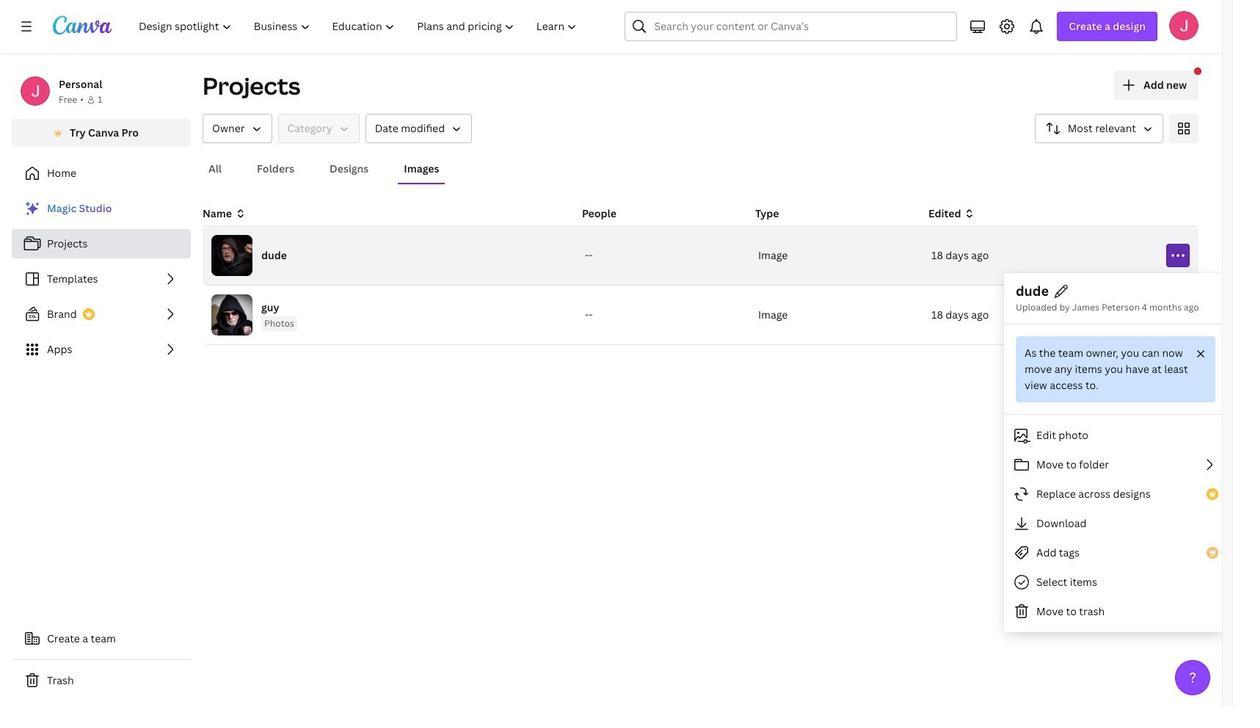 Task type: locate. For each thing, give the bounding box(es) containing it.
None search field
[[625, 12, 958, 41]]

Category button
[[278, 114, 360, 143]]

Owner button
[[203, 114, 272, 143]]

list
[[12, 194, 191, 364]]

top level navigation element
[[129, 12, 590, 41]]

Sort by button
[[1035, 114, 1164, 143]]



Task type: describe. For each thing, give the bounding box(es) containing it.
Search search field
[[655, 12, 928, 40]]

james peterson image
[[1170, 11, 1199, 40]]

Date modified button
[[365, 114, 472, 143]]



Task type: vqa. For each thing, say whether or not it's contained in the screenshot.
free
no



